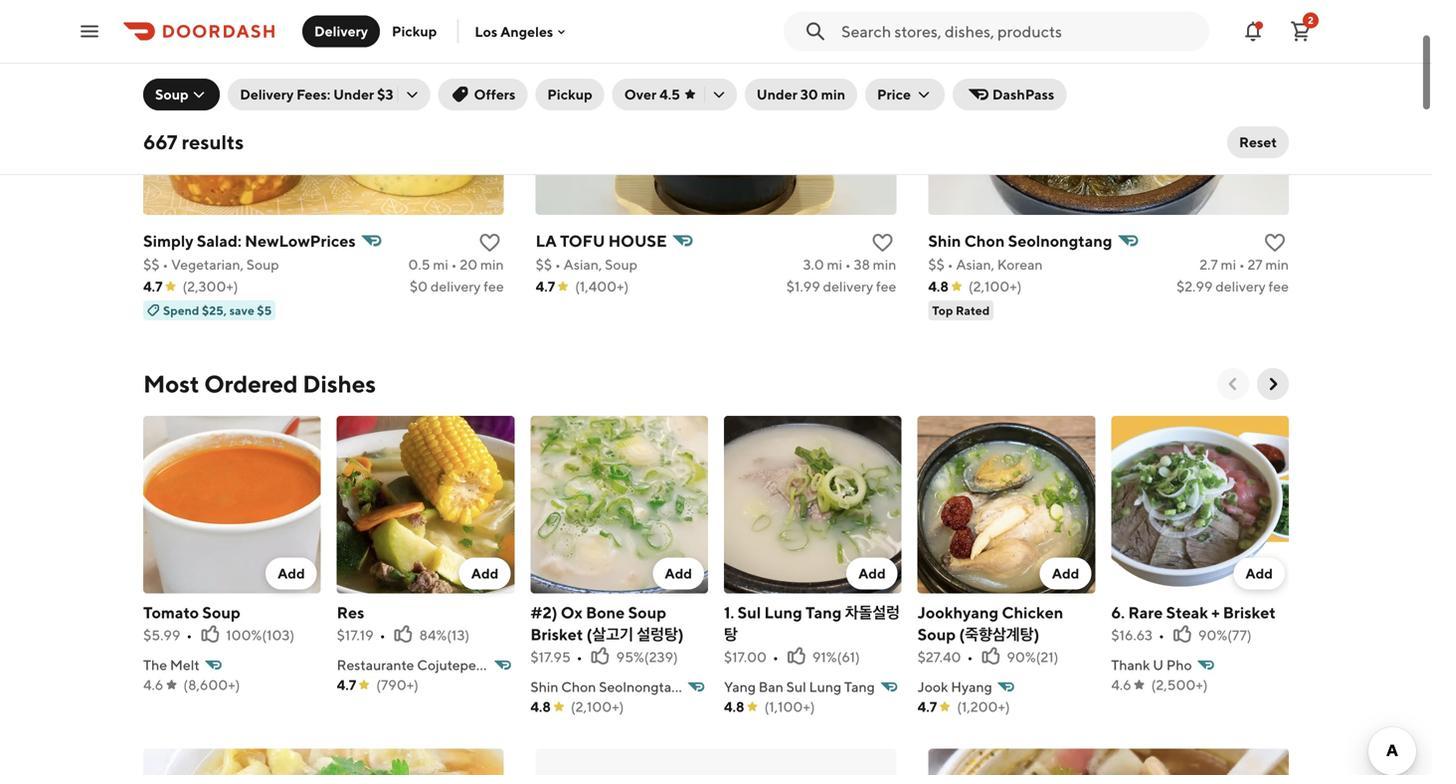 Task type: vqa. For each thing, say whether or not it's contained in the screenshot.
Popular
no



Task type: describe. For each thing, give the bounding box(es) containing it.
0.5 mi • 20 min
[[409, 256, 504, 273]]

탕
[[724, 625, 738, 644]]

#2) ox bone soup brisket (살고기 설렁탕)
[[531, 603, 684, 644]]

res
[[337, 603, 365, 622]]

most ordered dishes
[[143, 370, 376, 398]]

2 button
[[1282, 11, 1321, 51]]

(1,400+)
[[575, 278, 629, 295]]

1 horizontal spatial (2,100+)
[[969, 278, 1022, 295]]

0 vertical spatial pickup button
[[380, 15, 449, 47]]

la tofu house
[[536, 231, 667, 250]]

add for jookhyang
[[1053, 565, 1080, 582]]

mi for shin chon seolnongtang
[[1222, 256, 1237, 273]]

$2.99 delivery fee
[[1177, 278, 1290, 295]]

soup inside jookhyang chicken soup (죽향삼계탕)
[[918, 625, 956, 644]]

4.7 for (1,200+)
[[918, 699, 938, 715]]

• for $27.40 •
[[968, 649, 974, 665]]

cojutepeque
[[417, 657, 501, 673]]

#2)
[[531, 603, 558, 622]]

20
[[460, 256, 478, 273]]

simply salad: newlowprices
[[143, 231, 356, 250]]

3.0
[[804, 256, 825, 273]]

$17.95 •
[[531, 649, 583, 665]]

84%(13)
[[420, 627, 470, 643]]

restaurante cojutepeque
[[337, 657, 501, 673]]

lung inside 1. sul lung tang 차돌설렁 탕
[[765, 603, 803, 622]]

steak
[[1167, 603, 1209, 622]]

• for $5.99 •
[[186, 627, 192, 643]]

jookhyang
[[918, 603, 999, 622]]

angeles
[[501, 23, 554, 40]]

• for $$ • vegetarian, soup
[[163, 256, 168, 273]]

$​0
[[410, 278, 428, 295]]

delivery for la tofu house
[[823, 278, 874, 295]]

6.
[[1112, 603, 1126, 622]]

reset
[[1240, 134, 1278, 150]]

4.5
[[660, 86, 680, 102]]

chon for (2,100+)
[[561, 679, 596, 695]]

rated
[[956, 304, 990, 317]]

$$ for la
[[536, 256, 552, 273]]

ordered
[[204, 370, 298, 398]]

add for 1.
[[859, 565, 886, 582]]

$2.99
[[1177, 278, 1213, 295]]

la
[[536, 231, 557, 250]]

soup button
[[143, 79, 220, 110]]

over 4.5 button
[[613, 79, 737, 110]]

under 30 min button
[[745, 79, 858, 110]]

90%(21)
[[1007, 649, 1059, 665]]

click to add this store to your saved list image for seolnongtang
[[1264, 231, 1288, 255]]

hyang
[[952, 679, 993, 695]]

pho
[[1167, 657, 1193, 673]]

jook
[[918, 679, 949, 695]]

fee for newlowprices
[[484, 278, 504, 295]]

soup down house
[[605, 256, 638, 273]]

min for shin chon seolnongtang
[[1266, 256, 1290, 273]]

yang
[[724, 679, 756, 695]]

brisket for #2) ox bone soup brisket (살고기 설렁탕)
[[531, 625, 583, 644]]

• left 20
[[451, 256, 457, 273]]

$​0 delivery fee
[[410, 278, 504, 295]]

asian, for tofu
[[564, 256, 602, 273]]

top rated
[[933, 304, 990, 317]]

mi for simply salad: newlowprices
[[433, 256, 449, 273]]

click to add this store to your saved list image for newlowprices
[[478, 231, 502, 255]]

$1.99 delivery fee
[[787, 278, 897, 295]]

soup down simply salad: newlowprices
[[247, 256, 279, 273]]

4.7 for (790+)
[[337, 677, 356, 693]]

los angeles
[[475, 23, 554, 40]]

1 items, open order cart image
[[1290, 19, 1314, 43]]

(1,200+)
[[957, 699, 1011, 715]]

ban
[[759, 679, 784, 695]]

$25,
[[202, 304, 227, 317]]

$27.40
[[918, 649, 962, 665]]

4.8 for #2) ox bone soup brisket (살고기 설렁탕)
[[531, 699, 551, 715]]

rare
[[1129, 603, 1164, 622]]

$17.00 •
[[724, 649, 779, 665]]

chon for 2.7 mi • 27 min
[[965, 231, 1005, 250]]

spend
[[163, 304, 199, 317]]

offers button
[[438, 79, 528, 110]]

• for $17.95 •
[[577, 649, 583, 665]]

1 horizontal spatial lung
[[810, 679, 842, 695]]

under inside button
[[757, 86, 798, 102]]

bone
[[586, 603, 625, 622]]

2 add from the left
[[471, 565, 499, 582]]

1 vertical spatial pickup button
[[536, 79, 605, 110]]

save
[[229, 304, 255, 317]]

$17.95
[[531, 649, 571, 665]]

open menu image
[[78, 19, 101, 43]]

newlowprices
[[245, 231, 356, 250]]

$27.40 •
[[918, 649, 974, 665]]

tofu
[[560, 231, 605, 250]]

91%(61)
[[813, 649, 860, 665]]

설렁탕)
[[637, 625, 684, 644]]

4.8 for 1. sul lung tang 차돌설렁 탕
[[724, 699, 745, 715]]

100%(103)
[[226, 627, 295, 643]]

90%(77)
[[1199, 627, 1252, 643]]

seolnongtang for (2,100+)
[[599, 679, 688, 695]]

• for $16.63 •
[[1159, 627, 1165, 643]]

brisket for 6. rare steak + brisket
[[1224, 603, 1277, 622]]

salad:
[[197, 231, 242, 250]]

27
[[1248, 256, 1263, 273]]

offers
[[474, 86, 516, 102]]

38
[[854, 256, 871, 273]]

0 horizontal spatial (2,100+)
[[571, 699, 624, 715]]

yang ban sul lung tang
[[724, 679, 875, 695]]

spend $25, save $5
[[163, 304, 272, 317]]

korean
[[998, 256, 1043, 273]]

$$ for shin
[[929, 256, 945, 273]]

• for $$ • asian, korean
[[948, 256, 954, 273]]

thank
[[1112, 657, 1151, 673]]

2.7
[[1200, 256, 1219, 273]]



Task type: locate. For each thing, give the bounding box(es) containing it.
add for 6.
[[1246, 565, 1274, 582]]

2 horizontal spatial 4.8
[[929, 278, 949, 295]]

2 horizontal spatial delivery
[[1216, 278, 1267, 295]]

click to add this store to your saved list image up the 0.5 mi • 20 min
[[478, 231, 502, 255]]

2 click to add this store to your saved list image from the left
[[871, 231, 895, 255]]

asian, for chon
[[957, 256, 995, 273]]

chon down $17.95 •
[[561, 679, 596, 695]]

1 vertical spatial sul
[[787, 679, 807, 695]]

$17.00
[[724, 649, 767, 665]]

0 horizontal spatial asian,
[[564, 256, 602, 273]]

1 click to add this store to your saved list image from the left
[[478, 231, 502, 255]]

pickup left the over at the top left of page
[[548, 86, 593, 102]]

$$ down simply
[[143, 256, 160, 273]]

0 horizontal spatial click to add this store to your saved list image
[[478, 231, 502, 255]]

$$ down la
[[536, 256, 552, 273]]

the melt
[[143, 657, 200, 673]]

shin chon seolnongtang down 95%(239)
[[531, 679, 688, 695]]

4.6 for tomato
[[143, 677, 163, 693]]

6 add from the left
[[1246, 565, 1274, 582]]

1 vertical spatial (2,100+)
[[571, 699, 624, 715]]

0 horizontal spatial seolnongtang
[[599, 679, 688, 695]]

1 fee from the left
[[484, 278, 504, 295]]

3 add from the left
[[665, 565, 693, 582]]

4.6
[[143, 677, 163, 693], [1112, 677, 1132, 693]]

ox
[[561, 603, 583, 622]]

0 horizontal spatial fee
[[484, 278, 504, 295]]

0 vertical spatial (2,100+)
[[969, 278, 1022, 295]]

0 vertical spatial lung
[[765, 603, 803, 622]]

los
[[475, 23, 498, 40]]

min right 20
[[481, 256, 504, 273]]

fee down 2.7 mi • 27 min
[[1269, 278, 1290, 295]]

1 horizontal spatial fee
[[877, 278, 897, 295]]

delivery button
[[303, 15, 380, 47]]

0 vertical spatial shin
[[929, 231, 962, 250]]

1 mi from the left
[[433, 256, 449, 273]]

1 horizontal spatial pickup
[[548, 86, 593, 102]]

soup up '$27.40'
[[918, 625, 956, 644]]

add up 차돌설렁
[[859, 565, 886, 582]]

shin for (2,100+)
[[531, 679, 559, 695]]

1 vertical spatial chon
[[561, 679, 596, 695]]

• for $$ • asian, soup
[[555, 256, 561, 273]]

(2,500+)
[[1152, 677, 1209, 693]]

mi right 2.7
[[1222, 256, 1237, 273]]

4.7 down jook
[[918, 699, 938, 715]]

0 horizontal spatial chon
[[561, 679, 596, 695]]

min right "27"
[[1266, 256, 1290, 273]]

pickup up $3
[[392, 23, 437, 39]]

667
[[143, 130, 178, 154]]

price button
[[866, 79, 945, 110]]

4.7 down simply
[[143, 278, 163, 295]]

6. rare steak + brisket
[[1112, 603, 1277, 622]]

• for $17.00 •
[[773, 649, 779, 665]]

5 add from the left
[[1053, 565, 1080, 582]]

0 horizontal spatial mi
[[433, 256, 449, 273]]

3 mi from the left
[[1222, 256, 1237, 273]]

0 vertical spatial shin chon seolnongtang
[[929, 231, 1113, 250]]

1 vertical spatial seolnongtang
[[599, 679, 688, 695]]

seolnongtang
[[1009, 231, 1113, 250], [599, 679, 688, 695]]

click to add this store to your saved list image up 2.7 mi • 27 min
[[1264, 231, 1288, 255]]

shin chon seolnongtang for (2,100+)
[[531, 679, 688, 695]]

$1.99
[[787, 278, 821, 295]]

1 horizontal spatial shin
[[929, 231, 962, 250]]

2 horizontal spatial click to add this store to your saved list image
[[1264, 231, 1288, 255]]

tomato soup
[[143, 603, 241, 622]]

under left 30
[[757, 86, 798, 102]]

1 delivery from the left
[[431, 278, 481, 295]]

mi for la tofu house
[[827, 256, 843, 273]]

1 horizontal spatial under
[[757, 86, 798, 102]]

jookhyang chicken soup (죽향삼계탕)
[[918, 603, 1064, 644]]

2 horizontal spatial mi
[[1222, 256, 1237, 273]]

• right $17.19
[[380, 627, 386, 643]]

1 vertical spatial shin chon seolnongtang
[[531, 679, 688, 695]]

• left "27"
[[1240, 256, 1246, 273]]

sul right 1.
[[738, 603, 762, 622]]

delivery
[[314, 23, 368, 39], [240, 86, 294, 102]]

0 vertical spatial chon
[[965, 231, 1005, 250]]

fee for house
[[877, 278, 897, 295]]

4.7 for (2,300+)
[[143, 278, 163, 295]]

1 horizontal spatial asian,
[[957, 256, 995, 273]]

4.8 up top
[[929, 278, 949, 295]]

$$ • vegetarian, soup
[[143, 256, 279, 273]]

2
[[1309, 14, 1314, 26]]

0 vertical spatial brisket
[[1224, 603, 1277, 622]]

simply
[[143, 231, 194, 250]]

0 horizontal spatial tang
[[806, 603, 842, 622]]

0 vertical spatial sul
[[738, 603, 762, 622]]

차돌설렁
[[845, 603, 901, 622]]

brisket up $17.95 •
[[531, 625, 583, 644]]

under 30 min
[[757, 86, 846, 102]]

$$ up top
[[929, 256, 945, 273]]

(살고기
[[587, 625, 634, 644]]

mi
[[433, 256, 449, 273], [827, 256, 843, 273], [1222, 256, 1237, 273]]

add up chicken
[[1053, 565, 1080, 582]]

soup inside #2) ox bone soup brisket (살고기 설렁탕)
[[628, 603, 667, 622]]

2.7 mi • 27 min
[[1200, 256, 1290, 273]]

delivery up delivery fees: under $3
[[314, 23, 368, 39]]

most
[[143, 370, 199, 398]]

4.8 down $17.95
[[531, 699, 551, 715]]

0 horizontal spatial shin chon seolnongtang
[[531, 679, 688, 695]]

click to add this store to your saved list image up 3.0 mi • 38 min
[[871, 231, 895, 255]]

0 horizontal spatial delivery
[[431, 278, 481, 295]]

dishes
[[303, 370, 376, 398]]

add for #2)
[[665, 565, 693, 582]]

Store search: begin typing to search for stores available on DoorDash text field
[[842, 20, 1198, 42]]

min for la tofu house
[[873, 256, 897, 273]]

min inside button
[[822, 86, 846, 102]]

soup up 설렁탕)
[[628, 603, 667, 622]]

0 horizontal spatial pickup button
[[380, 15, 449, 47]]

vegetarian,
[[171, 256, 244, 273]]

chon
[[965, 231, 1005, 250], [561, 679, 596, 695]]

4 add from the left
[[859, 565, 886, 582]]

$$ • asian, korean
[[929, 256, 1043, 273]]

delivery down the 0.5 mi • 20 min
[[431, 278, 481, 295]]

tomato
[[143, 603, 199, 622]]

1.
[[724, 603, 735, 622]]

4.6 down the
[[143, 677, 163, 693]]

1 vertical spatial brisket
[[531, 625, 583, 644]]

restaurante
[[337, 657, 414, 673]]

$16.63 •
[[1112, 627, 1165, 643]]

shin up $$ • asian, korean
[[929, 231, 962, 250]]

1 horizontal spatial tang
[[845, 679, 875, 695]]

tang down 91%(61)
[[845, 679, 875, 695]]

delivery for delivery
[[314, 23, 368, 39]]

1 vertical spatial delivery
[[240, 86, 294, 102]]

min right 38
[[873, 256, 897, 273]]

• up ban
[[773, 649, 779, 665]]

delivery for simply salad: newlowprices
[[431, 278, 481, 295]]

add for tomato
[[278, 565, 305, 582]]

$17.19
[[337, 627, 374, 643]]

3 $$ from the left
[[929, 256, 945, 273]]

1 vertical spatial shin
[[531, 679, 559, 695]]

add up 설렁탕)
[[665, 565, 693, 582]]

soup inside button
[[155, 86, 189, 102]]

2 horizontal spatial $$
[[929, 256, 945, 273]]

1 horizontal spatial seolnongtang
[[1009, 231, 1113, 250]]

tang
[[806, 603, 842, 622], [845, 679, 875, 695]]

1 horizontal spatial pickup button
[[536, 79, 605, 110]]

0 horizontal spatial pickup
[[392, 23, 437, 39]]

1 horizontal spatial click to add this store to your saved list image
[[871, 231, 895, 255]]

(1,100+)
[[765, 699, 815, 715]]

1 vertical spatial pickup
[[548, 86, 593, 102]]

los angeles button
[[475, 23, 569, 40]]

seolnongtang down 95%(239)
[[599, 679, 688, 695]]

$$ for simply
[[143, 256, 160, 273]]

1 horizontal spatial $$
[[536, 256, 552, 273]]

brisket up 90%(77)
[[1224, 603, 1277, 622]]

house
[[609, 231, 667, 250]]

2 delivery from the left
[[823, 278, 874, 295]]

seolnongtang for 2.7 mi • 27 min
[[1009, 231, 1113, 250]]

$$ • asian, soup
[[536, 256, 638, 273]]

1 horizontal spatial 4.6
[[1112, 677, 1132, 693]]

tang inside 1. sul lung tang 차돌설렁 탕
[[806, 603, 842, 622]]

asian,
[[564, 256, 602, 273], [957, 256, 995, 273]]

$5.99 •
[[143, 627, 192, 643]]

1 horizontal spatial delivery
[[823, 278, 874, 295]]

1 horizontal spatial delivery
[[314, 23, 368, 39]]

• down simply
[[163, 256, 168, 273]]

fees:
[[297, 86, 331, 102]]

4.7
[[143, 278, 163, 295], [536, 278, 555, 295], [337, 677, 356, 693], [918, 699, 938, 715]]

2 mi from the left
[[827, 256, 843, 273]]

delivery for delivery fees: under $3
[[240, 86, 294, 102]]

delivery for shin chon seolnongtang
[[1216, 278, 1267, 295]]

under
[[333, 86, 374, 102], [757, 86, 798, 102]]

• down la
[[555, 256, 561, 273]]

pickup button up $3
[[380, 15, 449, 47]]

• down rare
[[1159, 627, 1165, 643]]

under left $3
[[333, 86, 374, 102]]

$5.99
[[143, 627, 180, 643]]

tang up 91%(61)
[[806, 603, 842, 622]]

mi right 0.5
[[433, 256, 449, 273]]

fee for seolnongtang
[[1269, 278, 1290, 295]]

delivery inside button
[[314, 23, 368, 39]]

4.8 down yang
[[724, 699, 745, 715]]

add
[[278, 565, 305, 582], [471, 565, 499, 582], [665, 565, 693, 582], [859, 565, 886, 582], [1053, 565, 1080, 582], [1246, 565, 1274, 582]]

4.7 for (1,400+)
[[536, 278, 555, 295]]

add up cojutepeque on the left bottom of the page
[[471, 565, 499, 582]]

3 click to add this store to your saved list image from the left
[[1264, 231, 1288, 255]]

2 asian, from the left
[[957, 256, 995, 273]]

lung down 91%(61)
[[810, 679, 842, 695]]

1 vertical spatial lung
[[810, 679, 842, 695]]

previous button of carousel image
[[1224, 374, 1244, 394]]

0 vertical spatial tang
[[806, 603, 842, 622]]

shin chon seolnongtang for 2.7 mi • 27 min
[[929, 231, 1113, 250]]

• up hyang
[[968, 649, 974, 665]]

0 horizontal spatial 4.8
[[531, 699, 551, 715]]

$16.63
[[1112, 627, 1153, 643]]

sul
[[738, 603, 762, 622], [787, 679, 807, 695]]

3 delivery from the left
[[1216, 278, 1267, 295]]

4.6 for 6.
[[1112, 677, 1132, 693]]

(죽향삼계탕)
[[960, 625, 1040, 644]]

0 vertical spatial seolnongtang
[[1009, 231, 1113, 250]]

over
[[625, 86, 657, 102]]

reset button
[[1228, 126, 1290, 158]]

1 horizontal spatial 4.8
[[724, 699, 745, 715]]

4.7 down la
[[536, 278, 555, 295]]

0.5
[[409, 256, 430, 273]]

1 under from the left
[[333, 86, 374, 102]]

results
[[182, 130, 244, 154]]

1 $$ from the left
[[143, 256, 160, 273]]

• right $17.95
[[577, 649, 583, 665]]

delivery down 2.7 mi • 27 min
[[1216, 278, 1267, 295]]

(790+)
[[376, 677, 419, 693]]

shin chon seolnongtang up korean
[[929, 231, 1113, 250]]

2 horizontal spatial fee
[[1269, 278, 1290, 295]]

1 horizontal spatial chon
[[965, 231, 1005, 250]]

30
[[801, 86, 819, 102]]

soup up 100%(103)
[[202, 603, 241, 622]]

click to add this store to your saved list image
[[478, 231, 502, 255], [871, 231, 895, 255], [1264, 231, 1288, 255]]

(2,100+) down $$ • asian, korean
[[969, 278, 1022, 295]]

0 horizontal spatial brisket
[[531, 625, 583, 644]]

pickup for the bottommost the 'pickup' button
[[548, 86, 593, 102]]

fee
[[484, 278, 504, 295], [877, 278, 897, 295], [1269, 278, 1290, 295]]

dashpass button
[[953, 79, 1067, 110]]

jook hyang
[[918, 679, 993, 695]]

fee down 3.0 mi • 38 min
[[877, 278, 897, 295]]

1 horizontal spatial sul
[[787, 679, 807, 695]]

thank u pho
[[1112, 657, 1193, 673]]

notification bell image
[[1242, 19, 1266, 43]]

4.7 down 'restaurante'
[[337, 677, 356, 693]]

• down the tomato soup
[[186, 627, 192, 643]]

asian, left korean
[[957, 256, 995, 273]]

(2,100+) down $17.95 •
[[571, 699, 624, 715]]

0 horizontal spatial $$
[[143, 256, 160, 273]]

0 horizontal spatial delivery
[[240, 86, 294, 102]]

1 horizontal spatial shin chon seolnongtang
[[929, 231, 1113, 250]]

min right 30
[[822, 86, 846, 102]]

• up top
[[948, 256, 954, 273]]

1 add from the left
[[278, 565, 305, 582]]

95%(239)
[[617, 649, 678, 665]]

0 horizontal spatial under
[[333, 86, 374, 102]]

chon up $$ • asian, korean
[[965, 231, 1005, 250]]

2 fee from the left
[[877, 278, 897, 295]]

1 4.6 from the left
[[143, 677, 163, 693]]

dashpass
[[993, 86, 1055, 102]]

sul inside 1. sul lung tang 차돌설렁 탕
[[738, 603, 762, 622]]

0 vertical spatial pickup
[[392, 23, 437, 39]]

667 results
[[143, 130, 244, 154]]

pickup button left the over at the top left of page
[[536, 79, 605, 110]]

2 4.6 from the left
[[1112, 677, 1132, 693]]

add up 100%(103)
[[278, 565, 305, 582]]

•
[[163, 256, 168, 273], [451, 256, 457, 273], [555, 256, 561, 273], [846, 256, 851, 273], [948, 256, 954, 273], [1240, 256, 1246, 273], [186, 627, 192, 643], [380, 627, 386, 643], [1159, 627, 1165, 643], [577, 649, 583, 665], [773, 649, 779, 665], [968, 649, 974, 665]]

(2,100+)
[[969, 278, 1022, 295], [571, 699, 624, 715]]

click to add this store to your saved list image for house
[[871, 231, 895, 255]]

sul up (1,100+)
[[787, 679, 807, 695]]

0 horizontal spatial shin
[[531, 679, 559, 695]]

asian, down tofu
[[564, 256, 602, 273]]

2 under from the left
[[757, 86, 798, 102]]

pickup
[[392, 23, 437, 39], [548, 86, 593, 102]]

• left 38
[[846, 256, 851, 273]]

1 vertical spatial tang
[[845, 679, 875, 695]]

fee down the 0.5 mi • 20 min
[[484, 278, 504, 295]]

0 horizontal spatial lung
[[765, 603, 803, 622]]

3 fee from the left
[[1269, 278, 1290, 295]]

brisket inside #2) ox bone soup brisket (살고기 설렁탕)
[[531, 625, 583, 644]]

min for simply salad: newlowprices
[[481, 256, 504, 273]]

delivery left fees: in the top of the page
[[240, 86, 294, 102]]

• for $17.19 •
[[380, 627, 386, 643]]

shin down $17.95
[[531, 679, 559, 695]]

delivery down 3.0 mi • 38 min
[[823, 278, 874, 295]]

soup up 667
[[155, 86, 189, 102]]

0 horizontal spatial sul
[[738, 603, 762, 622]]

seolnongtang up korean
[[1009, 231, 1113, 250]]

pickup button
[[380, 15, 449, 47], [536, 79, 605, 110]]

lung
[[765, 603, 803, 622], [810, 679, 842, 695]]

1 asian, from the left
[[564, 256, 602, 273]]

$3
[[377, 86, 394, 102]]

0 horizontal spatial 4.6
[[143, 677, 163, 693]]

1 horizontal spatial mi
[[827, 256, 843, 273]]

price
[[878, 86, 911, 102]]

mi right 3.0
[[827, 256, 843, 273]]

add up 90%(77)
[[1246, 565, 1274, 582]]

top
[[933, 304, 954, 317]]

3.0 mi • 38 min
[[804, 256, 897, 273]]

next button of carousel image
[[1264, 374, 1284, 394]]

4.6 down thank
[[1112, 677, 1132, 693]]

shin for 2.7 mi • 27 min
[[929, 231, 962, 250]]

0 vertical spatial delivery
[[314, 23, 368, 39]]

1 horizontal spatial brisket
[[1224, 603, 1277, 622]]

pickup for the topmost the 'pickup' button
[[392, 23, 437, 39]]

2 $$ from the left
[[536, 256, 552, 273]]

lung right 1.
[[765, 603, 803, 622]]



